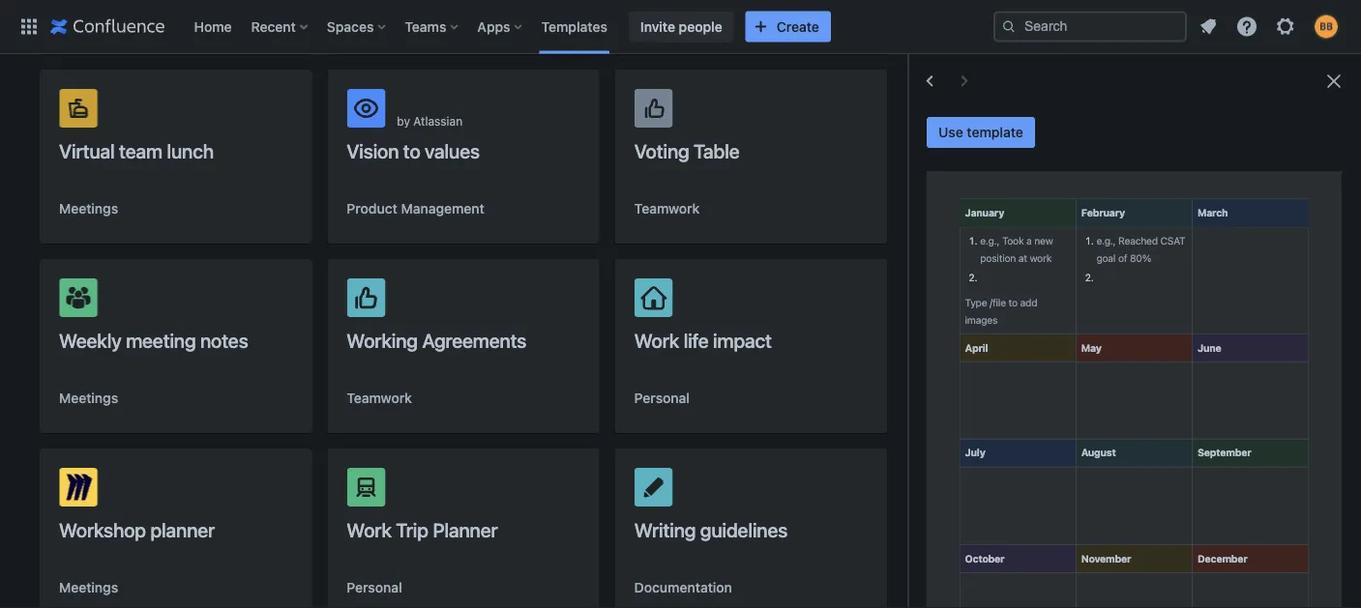 Task type: locate. For each thing, give the bounding box(es) containing it.
teams button
[[399, 11, 466, 42]]

by atlassian
[[397, 114, 463, 128]]

writing guidelines
[[634, 518, 788, 541]]

teamwork
[[634, 201, 700, 217], [347, 390, 412, 406]]

0 horizontal spatial teamwork button
[[347, 389, 412, 408]]

meetings button down 'weekly'
[[59, 389, 118, 408]]

planner
[[150, 518, 215, 541]]

and
[[1088, 60, 1111, 76]]

time
[[997, 60, 1024, 76]]

this
[[1257, 60, 1279, 76]]

2 vertical spatial meetings
[[59, 580, 118, 596]]

lunch
[[167, 139, 214, 162]]

values
[[425, 139, 480, 162]]

teamwork button for voting
[[634, 199, 700, 219]]

teams
[[405, 18, 446, 34]]

personal for life
[[634, 390, 690, 406]]

notes
[[200, 329, 248, 352]]

virtual team lunch
[[59, 139, 214, 162]]

invite
[[640, 18, 675, 34]]

0 vertical spatial meetings button
[[59, 199, 118, 219]]

meetings for weekly
[[59, 390, 118, 406]]

teamwork button down voting
[[634, 199, 700, 219]]

work life impact
[[634, 329, 772, 352]]

use
[[938, 124, 963, 140]]

1 vertical spatial meetings
[[59, 390, 118, 406]]

0 vertical spatial teamwork button
[[634, 199, 700, 219]]

banner
[[0, 0, 1361, 54]]

0 horizontal spatial teamwork
[[347, 390, 412, 406]]

past
[[1283, 60, 1310, 76]]

recent
[[251, 18, 296, 34]]

spaces button
[[321, 11, 393, 42]]

teamwork button down 'working'
[[347, 389, 412, 408]]

2 meetings button from the top
[[59, 389, 118, 408]]

1 horizontal spatial teamwork button
[[634, 199, 700, 219]]

personal down "life"
[[634, 390, 690, 406]]

use template
[[938, 124, 1023, 140]]

3 meetings from the top
[[59, 580, 118, 596]]

meetings down virtual
[[59, 201, 118, 217]]

weekly meeting notes
[[59, 329, 248, 352]]

0 horizontal spatial personal
[[347, 580, 402, 596]]

work left trip
[[347, 518, 392, 541]]

create button
[[746, 11, 831, 42]]

apps button
[[471, 11, 530, 42]]

0 vertical spatial work
[[634, 329, 679, 352]]

0 vertical spatial meetings
[[59, 201, 118, 217]]

1 horizontal spatial personal button
[[634, 389, 690, 408]]

0 vertical spatial personal
[[634, 390, 690, 406]]

work for work life impact
[[634, 329, 679, 352]]

1 meetings from the top
[[59, 201, 118, 217]]

1 vertical spatial personal
[[347, 580, 402, 596]]

0 horizontal spatial work
[[347, 518, 392, 541]]

templates
[[541, 18, 607, 34]]

highlights
[[1159, 60, 1220, 76]]

1 horizontal spatial teamwork
[[634, 201, 700, 217]]

table
[[694, 139, 739, 162]]

2 meetings from the top
[[59, 390, 118, 406]]

work
[[634, 329, 679, 352], [347, 518, 392, 541]]

impact
[[713, 329, 772, 352]]

workshop planner
[[59, 518, 215, 541]]

work left "life"
[[634, 329, 679, 352]]

1 vertical spatial meetings button
[[59, 389, 118, 408]]

meetings
[[59, 201, 118, 217], [59, 390, 118, 406], [59, 580, 118, 596]]

to right 'time'
[[1028, 60, 1040, 76]]

voting table
[[634, 139, 739, 162]]

to
[[1028, 60, 1040, 76], [403, 139, 420, 162]]

1 vertical spatial teamwork button
[[347, 389, 412, 408]]

documentation button
[[634, 578, 732, 598]]

meetings button
[[59, 199, 118, 219], [59, 389, 118, 408], [59, 578, 118, 598]]

1 vertical spatial teamwork
[[347, 390, 412, 406]]

1 vertical spatial personal button
[[347, 578, 402, 598]]

0 vertical spatial teamwork
[[634, 201, 700, 217]]

0 horizontal spatial personal button
[[347, 578, 402, 598]]

writing
[[634, 518, 696, 541]]

from
[[1224, 60, 1253, 76]]

year.
[[927, 80, 957, 96]]

3 meetings button from the top
[[59, 578, 118, 598]]

by
[[397, 114, 410, 128]]

to down the by
[[403, 139, 420, 162]]

2 vertical spatial meetings button
[[59, 578, 118, 598]]

team
[[119, 139, 162, 162]]

meeting
[[126, 329, 196, 352]]

meetings button down workshop
[[59, 578, 118, 598]]

meetings for virtual
[[59, 201, 118, 217]]

teamwork down voting
[[634, 201, 700, 217]]

personal
[[634, 390, 690, 406], [347, 580, 402, 596]]

meetings down 'weekly'
[[59, 390, 118, 406]]

personal down trip
[[347, 580, 402, 596]]

vision to values
[[347, 139, 480, 162]]

1 horizontal spatial work
[[634, 329, 679, 352]]

next template image
[[953, 70, 976, 93]]

meetings button for virtual
[[59, 199, 118, 219]]

teamwork down 'working'
[[347, 390, 412, 406]]

take some time to reflect and review highlights from this past year.
[[927, 60, 1310, 96]]

1 vertical spatial to
[[403, 139, 420, 162]]

personal button down "life"
[[634, 389, 690, 408]]

agreements
[[422, 329, 526, 352]]

meetings down workshop
[[59, 580, 118, 596]]

1 horizontal spatial personal
[[634, 390, 690, 406]]

search image
[[1001, 19, 1017, 34]]

0 vertical spatial to
[[1028, 60, 1040, 76]]

confluence image
[[50, 15, 165, 38], [50, 15, 165, 38]]

global element
[[12, 0, 993, 54]]

1 meetings button from the top
[[59, 199, 118, 219]]

meetings button down virtual
[[59, 199, 118, 219]]

product management button
[[347, 199, 485, 219]]

1 horizontal spatial to
[[1028, 60, 1040, 76]]

personal button
[[634, 389, 690, 408], [347, 578, 402, 598]]

teamwork button
[[634, 199, 700, 219], [347, 389, 412, 408]]

0 vertical spatial personal button
[[634, 389, 690, 408]]

product management
[[347, 201, 485, 217]]

1 vertical spatial work
[[347, 518, 392, 541]]

personal button down trip
[[347, 578, 402, 598]]



Task type: describe. For each thing, give the bounding box(es) containing it.
product
[[347, 201, 397, 217]]

some
[[959, 60, 993, 76]]

previous template image
[[918, 70, 941, 93]]

management
[[401, 201, 485, 217]]

apps
[[477, 18, 510, 34]]

recent button
[[245, 11, 315, 42]]

meetings button for workshop
[[59, 578, 118, 598]]

create
[[776, 18, 819, 34]]

people
[[679, 18, 722, 34]]

invite people
[[640, 18, 722, 34]]

notification icon image
[[1197, 15, 1220, 38]]

personal button for trip
[[347, 578, 402, 598]]

home link
[[188, 11, 238, 42]]

virtual
[[59, 139, 115, 162]]

home
[[194, 18, 232, 34]]

teamwork for voting
[[634, 201, 700, 217]]

meetings for workshop
[[59, 580, 118, 596]]

meetings button for weekly
[[59, 389, 118, 408]]

personal for trip
[[347, 580, 402, 596]]

weekly
[[59, 329, 122, 352]]

work trip planner
[[347, 518, 498, 541]]

workshop
[[59, 518, 146, 541]]

settings icon image
[[1274, 15, 1297, 38]]

life
[[684, 329, 709, 352]]

planner
[[433, 518, 498, 541]]

banner containing home
[[0, 0, 1361, 54]]

templates link
[[535, 11, 613, 42]]

personal button for life
[[634, 389, 690, 408]]

appswitcher icon image
[[17, 15, 41, 38]]

atlassian
[[413, 114, 463, 128]]

guidelines
[[700, 518, 788, 541]]

documentation
[[634, 580, 732, 596]]

close image
[[1322, 70, 1346, 93]]

teamwork button for working
[[347, 389, 412, 408]]

voting
[[634, 139, 689, 162]]

to inside take some time to reflect and review highlights from this past year.
[[1028, 60, 1040, 76]]

review
[[1115, 60, 1156, 76]]

spaces
[[327, 18, 374, 34]]

working
[[347, 329, 418, 352]]

teamwork for working
[[347, 390, 412, 406]]

work for work trip planner
[[347, 518, 392, 541]]

template
[[967, 124, 1023, 140]]

Search field
[[993, 11, 1187, 42]]

trip
[[396, 518, 428, 541]]

take
[[927, 60, 956, 76]]

help icon image
[[1235, 15, 1258, 38]]

vision
[[347, 139, 399, 162]]

reflect
[[1044, 60, 1084, 76]]

invite people button
[[629, 11, 734, 42]]

0 horizontal spatial to
[[403, 139, 420, 162]]

working agreements
[[347, 329, 526, 352]]

use template button
[[927, 117, 1035, 148]]



Task type: vqa. For each thing, say whether or not it's contained in the screenshot.


